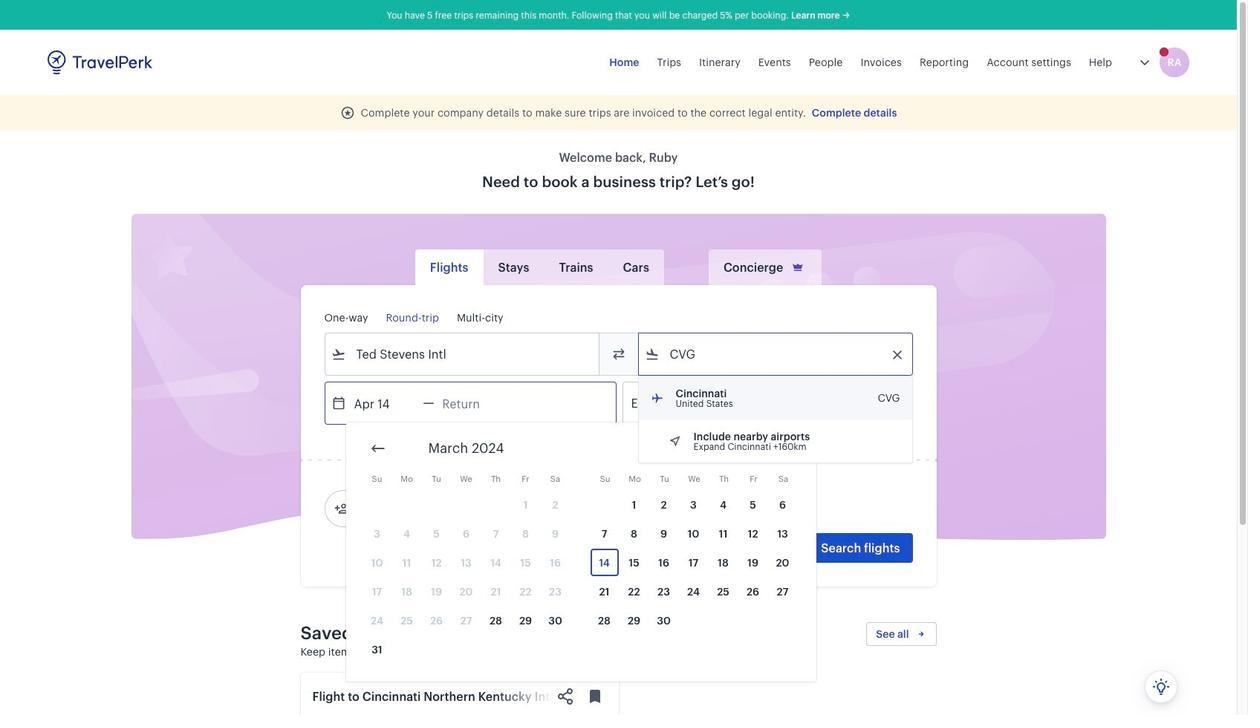 Task type: locate. For each thing, give the bounding box(es) containing it.
choose tuesday, april 23, 2024 as your check-out date. it's available. image
[[650, 578, 678, 606]]

not available. saturday, march 9, 2024 image
[[541, 520, 569, 548]]

move backward to switch to the previous month. image
[[369, 440, 387, 458]]

choose wednesday, april 10, 2024 as your check-out date. it's available. image
[[679, 520, 708, 548]]

choose friday, april 5, 2024 as your check-out date. it's available. image
[[739, 491, 767, 519]]

choose friday, april 26, 2024 as your check-out date. it's available. image
[[739, 578, 767, 606]]

choose saturday, april 6, 2024 as your check-out date. it's available. image
[[769, 491, 797, 519]]

choose saturday, april 27, 2024 as your check-out date. it's available. image
[[769, 578, 797, 606]]

Return text field
[[434, 383, 511, 424]]

not available. saturday, march 23, 2024 image
[[541, 578, 569, 606]]

not available. saturday, march 16, 2024 image
[[541, 549, 569, 577]]

choose saturday, april 13, 2024 as your check-out date. it's available. image
[[769, 520, 797, 548]]

choose saturday, april 20, 2024 as your check-out date. it's available. image
[[769, 549, 797, 577]]

choose thursday, april 11, 2024 as your check-out date. it's available. image
[[709, 520, 737, 548]]

choose tuesday, april 9, 2024 as your check-out date. it's available. image
[[650, 520, 678, 548]]

choose friday, april 12, 2024 as your check-out date. it's available. image
[[739, 520, 767, 548]]

calendar application
[[346, 423, 1248, 682]]

choose thursday, april 25, 2024 as your check-out date. it's available. image
[[709, 578, 737, 606]]



Task type: describe. For each thing, give the bounding box(es) containing it.
Depart text field
[[346, 383, 423, 424]]

choose thursday, april 18, 2024 as your check-out date. it's available. image
[[709, 549, 737, 577]]

not available. saturday, march 2, 2024 image
[[541, 491, 569, 519]]

move forward to switch to the next month. image
[[775, 440, 792, 458]]

choose monday, april 15, 2024 as your check-out date. it's available. image
[[620, 549, 648, 577]]

choose tuesday, april 2, 2024 as your check-out date. it's available. image
[[650, 491, 678, 519]]

choose monday, april 22, 2024 as your check-out date. it's available. image
[[620, 578, 648, 606]]

choose wednesday, april 24, 2024 as your check-out date. it's available. image
[[679, 578, 708, 606]]

Add first traveler search field
[[349, 497, 503, 521]]

selected as start date. sunday, april 14, 2024 image
[[590, 549, 619, 577]]

choose thursday, april 4, 2024 as your check-out date. it's available. image
[[709, 491, 737, 519]]

From search field
[[346, 343, 579, 366]]

choose sunday, april 21, 2024 as your check-out date. it's available. image
[[590, 578, 619, 606]]

choose sunday, april 7, 2024 as your check-out date. it's available. image
[[590, 520, 619, 548]]

choose tuesday, april 16, 2024 as your check-out date. it's available. image
[[650, 549, 678, 577]]

choose friday, april 19, 2024 as your check-out date. it's available. image
[[739, 549, 767, 577]]

choose wednesday, april 3, 2024 as your check-out date. it's available. image
[[679, 491, 708, 519]]

choose monday, april 1, 2024 as your check-out date. it's available. image
[[620, 491, 648, 519]]

choose monday, april 8, 2024 as your check-out date. it's available. image
[[620, 520, 648, 548]]

To search field
[[659, 343, 893, 366]]

choose wednesday, april 17, 2024 as your check-out date. it's available. image
[[679, 549, 708, 577]]



